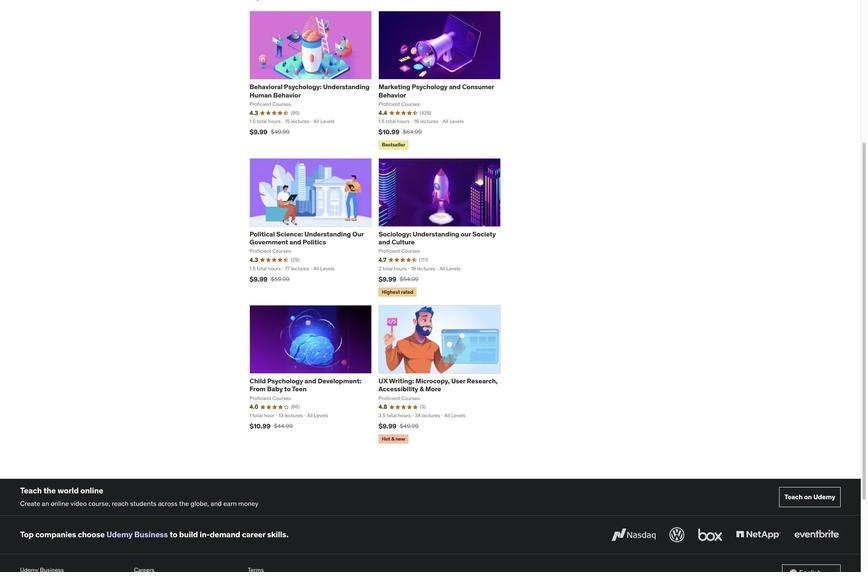 Task type: describe. For each thing, give the bounding box(es) containing it.
understanding for science:
[[305, 230, 351, 238]]

4.4
[[379, 109, 387, 117]]

levels for sociology: understanding our society and culture
[[447, 265, 461, 272]]

teach on udemy
[[785, 493, 836, 502]]

4.3 for political science: understanding our government and politics
[[250, 256, 258, 264]]

and inside political science: understanding our government and politics proficient courses
[[290, 238, 301, 246]]

lectures for child psychology and development: from baby to teen
[[285, 413, 303, 419]]

highest rated
[[382, 289, 414, 295]]

sociology: understanding our society and culture link
[[379, 230, 496, 246]]

$44.99
[[274, 423, 293, 430]]

$49.99 for ux writing: microcopy, user research, accessibility & more
[[400, 423, 419, 430]]

volkswagen image
[[668, 526, 687, 544]]

proficient inside political science: understanding our government and politics proficient courses
[[250, 248, 271, 254]]

0 horizontal spatial the
[[43, 486, 56, 496]]

levels for marketing psychology and consumer behavior
[[450, 118, 464, 125]]

top companies choose udemy business to build in-demand career skills.
[[20, 530, 289, 540]]

user
[[451, 377, 466, 385]]

marketing psychology and consumer behavior proficient courses
[[379, 83, 494, 107]]

government
[[250, 238, 288, 246]]

15
[[285, 118, 290, 125]]

all for behavioral psychology: understanding human behavior
[[314, 118, 319, 125]]

$9.99 for sociology: understanding our society and culture
[[379, 275, 397, 283]]

$9.99 $54.99
[[379, 275, 419, 283]]

1 horizontal spatial online
[[80, 486, 103, 496]]

courses inside marketing psychology and consumer behavior proficient courses
[[402, 101, 420, 107]]

13
[[279, 413, 284, 419]]

ux writing: microcopy, user research, accessibility & more proficient courses
[[379, 377, 498, 402]]

sociology:
[[379, 230, 411, 238]]

reach
[[112, 500, 129, 508]]

3.5 total hours
[[379, 413, 411, 419]]

rated
[[401, 289, 414, 295]]

earn
[[223, 500, 237, 508]]

child psychology and development: from baby to teen proficient courses
[[250, 377, 361, 402]]

nasdaq image
[[610, 526, 658, 544]]

$9.99 $49.99 for behavioral psychology: understanding human behavior
[[250, 128, 290, 136]]

and inside sociology: understanding our society and culture proficient courses
[[379, 238, 390, 246]]

teen
[[292, 385, 307, 394]]

1.5 total hours for behavioral psychology: understanding human behavior
[[250, 118, 281, 125]]

courses inside political science: understanding our government and politics proficient courses
[[273, 248, 291, 254]]

and inside marketing psychology and consumer behavior proficient courses
[[449, 83, 461, 91]]

$10.99 for marketing psychology and consumer behavior
[[379, 128, 400, 136]]

marketing psychology and consumer behavior link
[[379, 83, 494, 99]]

all for political science: understanding our government and politics
[[314, 265, 319, 272]]

29 reviews element
[[291, 257, 300, 264]]

development:
[[318, 377, 361, 385]]

all for ux writing: microcopy, user research, accessibility & more
[[445, 413, 450, 419]]

hours for political science: understanding our government and politics
[[268, 265, 281, 272]]

netapp image
[[735, 526, 783, 544]]

$9.99 for behavioral psychology: understanding human behavior
[[250, 128, 268, 136]]

behavior for marketing
[[379, 91, 406, 99]]

66 reviews element
[[291, 404, 300, 411]]

all for sociology: understanding our society and culture
[[440, 265, 445, 272]]

19
[[411, 265, 416, 272]]

sociology: understanding our society and culture proficient courses
[[379, 230, 496, 254]]

behavioral
[[250, 83, 283, 91]]

$9.99 $49.99 for ux writing: microcopy, user research, accessibility & more
[[379, 422, 419, 431]]

money
[[238, 500, 259, 508]]

all levels for political science: understanding our government and politics
[[314, 265, 335, 272]]

16
[[414, 118, 419, 125]]

lectures for ux writing: microcopy, user research, accessibility & more
[[422, 413, 440, 419]]

top
[[20, 530, 34, 540]]

video
[[71, 500, 87, 508]]

lectures for behavioral psychology: understanding human behavior
[[291, 118, 309, 125]]

box image
[[697, 526, 725, 544]]

to inside child psychology and development: from baby to teen proficient courses
[[284, 385, 291, 394]]

19 lectures
[[411, 265, 435, 272]]

teach the world online create an online video course, reach students across the globe, and earn money
[[20, 486, 259, 508]]

34
[[415, 413, 421, 419]]

students
[[130, 500, 156, 508]]

hours for ux writing: microcopy, user research, accessibility & more
[[398, 413, 411, 419]]

courses inside behavioral psychology: understanding human behavior proficient courses
[[273, 101, 291, 107]]

0 horizontal spatial udemy
[[106, 530, 133, 540]]

4.0
[[250, 404, 258, 411]]

1
[[250, 413, 252, 419]]

34 lectures
[[415, 413, 440, 419]]

companies
[[35, 530, 76, 540]]

1 total hour
[[250, 413, 274, 419]]

2 total hours
[[379, 265, 407, 272]]

political science: understanding our government and politics link
[[250, 230, 364, 246]]

levels for ux writing: microcopy, user research, accessibility & more
[[452, 413, 466, 419]]

behavior for behavioral
[[273, 91, 301, 99]]

1 horizontal spatial udemy
[[814, 493, 836, 502]]

child psychology and development: from baby to teen link
[[250, 377, 361, 394]]

(29)
[[291, 257, 300, 263]]

hour
[[264, 413, 274, 419]]

demand
[[210, 530, 240, 540]]

teach for the
[[20, 486, 42, 496]]

world
[[57, 486, 79, 496]]

all levels for marketing psychology and consumer behavior
[[443, 118, 464, 125]]

baby
[[267, 385, 283, 394]]

lectures for political science: understanding our government and politics
[[291, 265, 309, 272]]

eventbrite image
[[793, 526, 841, 544]]

1.5 total hours for marketing psychology and consumer behavior
[[379, 118, 410, 125]]

across
[[158, 500, 178, 508]]

our
[[461, 230, 471, 238]]

4.7
[[379, 256, 387, 264]]

build
[[179, 530, 198, 540]]

business
[[134, 530, 168, 540]]

429 reviews element
[[420, 110, 432, 117]]

(3)
[[420, 404, 426, 410]]

globe,
[[191, 500, 209, 508]]

marketing
[[379, 83, 411, 91]]

$10.99 $44.99
[[250, 422, 293, 431]]

levels for child psychology and development: from baby to teen
[[314, 413, 328, 419]]

and inside teach the world online create an online video course, reach students across the globe, and earn money
[[211, 500, 222, 508]]



Task type: locate. For each thing, give the bounding box(es) containing it.
$10.99 $64.99
[[379, 128, 422, 136]]

1 4.3 from the top
[[250, 109, 258, 117]]

the
[[43, 486, 56, 496], [179, 500, 189, 508]]

consumer
[[462, 83, 494, 91]]

science:
[[276, 230, 303, 238]]

1 horizontal spatial psychology
[[412, 83, 448, 91]]

1.5 down human in the top left of the page
[[250, 118, 256, 125]]

1.5 for marketing psychology and consumer behavior
[[379, 118, 385, 125]]

proficient down government
[[250, 248, 271, 254]]

courses inside child psychology and development: from baby to teen proficient courses
[[273, 395, 291, 402]]

lectures down '429 reviews' element
[[420, 118, 439, 125]]

4.3 down human in the top left of the page
[[250, 109, 258, 117]]

understanding
[[323, 83, 370, 91], [305, 230, 351, 238], [413, 230, 459, 238]]

create
[[20, 500, 40, 508]]

13 lectures
[[279, 413, 303, 419]]

career
[[242, 530, 266, 540]]

all right 15 lectures
[[314, 118, 319, 125]]

proficient up 4.7 at the left top of the page
[[379, 248, 400, 254]]

1.5 total hours left 15
[[250, 118, 281, 125]]

1 horizontal spatial the
[[179, 500, 189, 508]]

lectures down 66 reviews element
[[285, 413, 303, 419]]

udemy right the choose
[[106, 530, 133, 540]]

1 vertical spatial $49.99
[[400, 423, 419, 430]]

lectures down the 3 reviews element
[[422, 413, 440, 419]]

psychology for to
[[267, 377, 303, 385]]

levels down politics
[[320, 265, 335, 272]]

1 vertical spatial to
[[170, 530, 177, 540]]

all right 16 lectures
[[443, 118, 448, 125]]

4.3 for behavioral psychology: understanding human behavior
[[250, 109, 258, 117]]

more
[[425, 385, 441, 394]]

1 vertical spatial psychology
[[267, 377, 303, 385]]

total right 2
[[383, 265, 393, 272]]

total up $9.99 $59.99
[[257, 265, 267, 272]]

choose
[[78, 530, 105, 540]]

and up 4.7 at the left top of the page
[[379, 238, 390, 246]]

(111)
[[419, 257, 428, 263]]

1 vertical spatial $9.99 $49.99
[[379, 422, 419, 431]]

$9.99 for political science: understanding our government and politics
[[250, 275, 268, 283]]

16 lectures
[[414, 118, 439, 125]]

writing:
[[389, 377, 414, 385]]

to left teen
[[284, 385, 291, 394]]

$49.99 for behavioral psychology: understanding human behavior
[[271, 128, 290, 136]]

levels right 16 lectures
[[450, 118, 464, 125]]

hot
[[382, 436, 390, 442]]

0 horizontal spatial $9.99 $49.99
[[250, 128, 290, 136]]

accessibility
[[379, 385, 418, 394]]

hours for marketing psychology and consumer behavior
[[397, 118, 410, 125]]

total for behavioral psychology: understanding human behavior
[[257, 118, 267, 125]]

microcopy,
[[416, 377, 450, 385]]

0 horizontal spatial to
[[170, 530, 177, 540]]

1 vertical spatial online
[[51, 500, 69, 508]]

all levels right 15 lectures
[[314, 118, 335, 125]]

the left globe,
[[179, 500, 189, 508]]

an
[[42, 500, 49, 508]]

skills.
[[267, 530, 289, 540]]

lectures down 111 reviews element
[[417, 265, 435, 272]]

all levels right 19 lectures
[[440, 265, 461, 272]]

all levels
[[314, 118, 335, 125], [443, 118, 464, 125], [314, 265, 335, 272], [440, 265, 461, 272], [307, 413, 328, 419], [445, 413, 466, 419]]

online up course,
[[80, 486, 103, 496]]

hours up $10.99 $64.99
[[397, 118, 410, 125]]

1 behavior from the left
[[273, 91, 301, 99]]

0 vertical spatial 4.3
[[250, 109, 258, 117]]

0 horizontal spatial $49.99
[[271, 128, 290, 136]]

total right 3.5
[[387, 413, 397, 419]]

in-
[[200, 530, 210, 540]]

courses inside ux writing: microcopy, user research, accessibility & more proficient courses
[[402, 395, 420, 402]]

$9.99 for ux writing: microcopy, user research, accessibility & more
[[379, 422, 397, 431]]

psychology inside child psychology and development: from baby to teen proficient courses
[[267, 377, 303, 385]]

(95)
[[291, 110, 300, 116]]

$49.99 down 15
[[271, 128, 290, 136]]

$9.99 down 2 total hours
[[379, 275, 397, 283]]

(429)
[[420, 110, 432, 116]]

hours left 15
[[268, 118, 281, 125]]

proficient down from
[[250, 395, 271, 402]]

behavioral psychology: understanding human behavior link
[[250, 83, 370, 99]]

0 vertical spatial to
[[284, 385, 291, 394]]

0 horizontal spatial psychology
[[267, 377, 303, 385]]

0 horizontal spatial behavior
[[273, 91, 301, 99]]

courses down culture
[[402, 248, 420, 254]]

1 horizontal spatial $49.99
[[400, 423, 419, 430]]

hot & new
[[382, 436, 405, 442]]

1 vertical spatial $10.99
[[250, 422, 271, 431]]

psychology up (429)
[[412, 83, 448, 91]]

bestseller
[[382, 142, 405, 148]]

udemy
[[814, 493, 836, 502], [106, 530, 133, 540]]

proficient
[[250, 101, 271, 107], [379, 101, 400, 107], [250, 248, 271, 254], [379, 248, 400, 254], [250, 395, 271, 402], [379, 395, 400, 402]]

0 horizontal spatial teach
[[20, 486, 42, 496]]

courses up (429)
[[402, 101, 420, 107]]

courses
[[273, 101, 291, 107], [402, 101, 420, 107], [273, 248, 291, 254], [402, 248, 420, 254], [273, 395, 291, 402], [402, 395, 420, 402]]

all right "13 lectures"
[[307, 413, 313, 419]]

courses up (95) at the left of the page
[[273, 101, 291, 107]]

levels right "13 lectures"
[[314, 413, 328, 419]]

all levels for child psychology and development: from baby to teen
[[307, 413, 328, 419]]

hours up $9.99 $54.99
[[394, 265, 407, 272]]

udemy business link
[[106, 530, 168, 540]]

total left 15
[[257, 118, 267, 125]]

teach up create
[[20, 486, 42, 496]]

understanding for psychology:
[[323, 83, 370, 91]]

0 vertical spatial $10.99
[[379, 128, 400, 136]]

levels for political science: understanding our government and politics
[[320, 265, 335, 272]]

111 reviews element
[[419, 257, 428, 264]]

total down 4.4
[[386, 118, 396, 125]]

1.5 for behavioral psychology: understanding human behavior
[[250, 118, 256, 125]]

teach inside teach the world online create an online video course, reach students across the globe, and earn money
[[20, 486, 42, 496]]

psychology:
[[284, 83, 322, 91]]

$9.99 down 3.5
[[379, 422, 397, 431]]

to
[[284, 385, 291, 394], [170, 530, 177, 540]]

all levels for ux writing: microcopy, user research, accessibility & more
[[445, 413, 466, 419]]

1 horizontal spatial behavior
[[379, 91, 406, 99]]

0 horizontal spatial online
[[51, 500, 69, 508]]

psychology inside marketing psychology and consumer behavior proficient courses
[[412, 83, 448, 91]]

1.5 total hours up $10.99 $64.99
[[379, 118, 410, 125]]

0 vertical spatial &
[[420, 385, 424, 394]]

all right 19 lectures
[[440, 265, 445, 272]]

levels right 34 lectures
[[452, 413, 466, 419]]

$10.99 down 1 total hour
[[250, 422, 271, 431]]

$54.99
[[400, 275, 419, 283]]

0 horizontal spatial $10.99
[[250, 422, 271, 431]]

all for marketing psychology and consumer behavior
[[443, 118, 448, 125]]

child
[[250, 377, 266, 385]]

15 lectures
[[285, 118, 309, 125]]

0 vertical spatial $9.99 $49.99
[[250, 128, 290, 136]]

proficient inside ux writing: microcopy, user research, accessibility & more proficient courses
[[379, 395, 400, 402]]

human
[[250, 91, 272, 99]]

1.5 up $9.99 $59.99
[[250, 265, 256, 272]]

0 horizontal spatial &
[[391, 436, 395, 442]]

behavior up 4.4
[[379, 91, 406, 99]]

ux
[[379, 377, 388, 385]]

1 horizontal spatial &
[[420, 385, 424, 394]]

on
[[804, 493, 812, 502]]

1 horizontal spatial to
[[284, 385, 291, 394]]

total for marketing psychology and consumer behavior
[[386, 118, 396, 125]]

and up (29)
[[290, 238, 301, 246]]

$59.99
[[271, 275, 290, 283]]

from
[[250, 385, 266, 394]]

all for child psychology and development: from baby to teen
[[307, 413, 313, 419]]

$49.99 down 34
[[400, 423, 419, 430]]

and left earn
[[211, 500, 222, 508]]

1 vertical spatial udemy
[[106, 530, 133, 540]]

all levels for behavioral psychology: understanding human behavior
[[314, 118, 335, 125]]

teach left on
[[785, 493, 803, 502]]

online right an
[[51, 500, 69, 508]]

2 4.3 from the top
[[250, 256, 258, 264]]

proficient down human in the top left of the page
[[250, 101, 271, 107]]

total
[[257, 118, 267, 125], [386, 118, 396, 125], [257, 265, 267, 272], [383, 265, 393, 272], [253, 413, 263, 419], [387, 413, 397, 419]]

behavior inside marketing psychology and consumer behavior proficient courses
[[379, 91, 406, 99]]

courses down baby
[[273, 395, 291, 402]]

proficient inside child psychology and development: from baby to teen proficient courses
[[250, 395, 271, 402]]

$10.99 for child psychology and development: from baby to teen
[[250, 422, 271, 431]]

and left development:
[[305, 377, 316, 385]]

hours for behavioral psychology: understanding human behavior
[[268, 118, 281, 125]]

teach for on
[[785, 493, 803, 502]]

behavior
[[273, 91, 301, 99], [379, 91, 406, 99]]

proficient up the 4.8
[[379, 395, 400, 402]]

1 horizontal spatial $9.99 $49.99
[[379, 422, 419, 431]]

& inside ux writing: microcopy, user research, accessibility & more proficient courses
[[420, 385, 424, 394]]

udemy right on
[[814, 493, 836, 502]]

proficient inside behavioral psychology: understanding human behavior proficient courses
[[250, 101, 271, 107]]

the up an
[[43, 486, 56, 496]]

courses inside sociology: understanding our society and culture proficient courses
[[402, 248, 420, 254]]

$64.99
[[403, 128, 422, 136]]

$10.99 up bestseller
[[379, 128, 400, 136]]

0 vertical spatial udemy
[[814, 493, 836, 502]]

4.3
[[250, 109, 258, 117], [250, 256, 258, 264]]

all right 17 lectures
[[314, 265, 319, 272]]

lectures for sociology: understanding our society and culture
[[417, 265, 435, 272]]

all levels for sociology: understanding our society and culture
[[440, 265, 461, 272]]

courses down government
[[273, 248, 291, 254]]

total for sociology: understanding our society and culture
[[383, 265, 393, 272]]

research,
[[467, 377, 498, 385]]

& left more
[[420, 385, 424, 394]]

0 vertical spatial $49.99
[[271, 128, 290, 136]]

psychology for courses
[[412, 83, 448, 91]]

$9.99 $49.99 down 3.5 total hours at the left of the page
[[379, 422, 419, 431]]

4.8
[[379, 404, 387, 411]]

politics
[[303, 238, 326, 246]]

small image
[[790, 569, 798, 573]]

ux writing: microcopy, user research, accessibility & more link
[[379, 377, 498, 394]]

behavioral psychology: understanding human behavior proficient courses
[[250, 83, 370, 107]]

2 behavior from the left
[[379, 91, 406, 99]]

0 vertical spatial online
[[80, 486, 103, 496]]

total for ux writing: microcopy, user research, accessibility & more
[[387, 413, 397, 419]]

total right 1
[[253, 413, 263, 419]]

3 reviews element
[[420, 404, 426, 411]]

all right 34 lectures
[[445, 413, 450, 419]]

proficient inside sociology: understanding our society and culture proficient courses
[[379, 248, 400, 254]]

hours for sociology: understanding our society and culture
[[394, 265, 407, 272]]

total for child psychology and development: from baby to teen
[[253, 413, 263, 419]]

hours up $9.99 $59.99
[[268, 265, 281, 272]]

behavior inside behavioral psychology: understanding human behavior proficient courses
[[273, 91, 301, 99]]

$9.99 $49.99
[[250, 128, 290, 136], [379, 422, 419, 431]]

understanding inside behavioral psychology: understanding human behavior proficient courses
[[323, 83, 370, 91]]

1.5 for political science: understanding our government and politics
[[250, 265, 256, 272]]

& right hot
[[391, 436, 395, 442]]

$9.99 down human in the top left of the page
[[250, 128, 268, 136]]

all levels right 17 lectures
[[314, 265, 335, 272]]

17
[[285, 265, 290, 272]]

1.5 down 4.4
[[379, 118, 385, 125]]

society
[[473, 230, 496, 238]]

levels right 15 lectures
[[321, 118, 335, 125]]

levels right 19 lectures
[[447, 265, 461, 272]]

1 vertical spatial the
[[179, 500, 189, 508]]

1 horizontal spatial teach
[[785, 493, 803, 502]]

1 horizontal spatial $10.99
[[379, 128, 400, 136]]

1 vertical spatial 4.3
[[250, 256, 258, 264]]

and inside child psychology and development: from baby to teen proficient courses
[[305, 377, 316, 385]]

all levels right 34 lectures
[[445, 413, 466, 419]]

understanding inside political science: understanding our government and politics proficient courses
[[305, 230, 351, 238]]

1.5 total hours up $9.99 $59.99
[[250, 265, 281, 272]]

0 vertical spatial the
[[43, 486, 56, 496]]

proficient inside marketing psychology and consumer behavior proficient courses
[[379, 101, 400, 107]]

teach
[[20, 486, 42, 496], [785, 493, 803, 502]]

and left consumer
[[449, 83, 461, 91]]

courses up (3)
[[402, 395, 420, 402]]

total for political science: understanding our government and politics
[[257, 265, 267, 272]]

$9.99 $59.99
[[250, 275, 290, 283]]

0 vertical spatial psychology
[[412, 83, 448, 91]]

$49.99
[[271, 128, 290, 136], [400, 423, 419, 430]]

lectures down 95 reviews element
[[291, 118, 309, 125]]

political science: understanding our government and politics proficient courses
[[250, 230, 364, 254]]

hours
[[268, 118, 281, 125], [397, 118, 410, 125], [268, 265, 281, 272], [394, 265, 407, 272], [398, 413, 411, 419]]

all levels right 16 lectures
[[443, 118, 464, 125]]

behavior up (95) at the left of the page
[[273, 91, 301, 99]]

levels for behavioral psychology: understanding human behavior
[[321, 118, 335, 125]]

17 lectures
[[285, 265, 309, 272]]

new
[[396, 436, 405, 442]]

political
[[250, 230, 275, 238]]

$9.99
[[250, 128, 268, 136], [250, 275, 268, 283], [379, 275, 397, 283], [379, 422, 397, 431]]

lectures down 29 reviews 'element'
[[291, 265, 309, 272]]

highest
[[382, 289, 400, 295]]

culture
[[392, 238, 415, 246]]

$9.99 $49.99 down 15
[[250, 128, 290, 136]]

2
[[379, 265, 382, 272]]

4.3 down government
[[250, 256, 258, 264]]

95 reviews element
[[291, 110, 300, 117]]

hours left 34
[[398, 413, 411, 419]]

understanding inside sociology: understanding our society and culture proficient courses
[[413, 230, 459, 238]]

$9.99 left $59.99
[[250, 275, 268, 283]]

1.5 total hours for political science: understanding our government and politics
[[250, 265, 281, 272]]

to left build
[[170, 530, 177, 540]]

teach on udemy link
[[779, 488, 841, 508]]

all levels right "13 lectures"
[[307, 413, 328, 419]]

our
[[353, 230, 364, 238]]

psychology right child
[[267, 377, 303, 385]]

course,
[[88, 500, 110, 508]]

lectures for marketing psychology and consumer behavior
[[420, 118, 439, 125]]

proficient up 4.4
[[379, 101, 400, 107]]

1 vertical spatial &
[[391, 436, 395, 442]]

levels
[[321, 118, 335, 125], [450, 118, 464, 125], [320, 265, 335, 272], [447, 265, 461, 272], [314, 413, 328, 419], [452, 413, 466, 419]]



Task type: vqa. For each thing, say whether or not it's contained in the screenshot.
Political Science: Understanding Our Government and Politics Proficient Courses
yes



